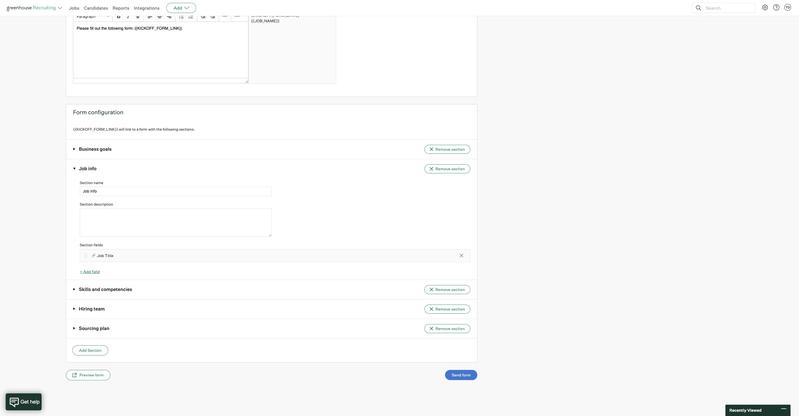 Task type: locate. For each thing, give the bounding box(es) containing it.
1 vertical spatial {{kickoff_form_link}}
[[73, 127, 118, 132]]

fields
[[94, 243, 103, 247]]

{{kickoff_form_link}}
[[251, 13, 300, 18], [73, 127, 118, 132]]

section left name
[[80, 181, 93, 185]]

section inside button
[[88, 348, 102, 353]]

remove for hiring team
[[436, 307, 451, 312]]

paragraph
[[77, 14, 96, 19]]

section left description
[[80, 202, 93, 207]]

1 section from the top
[[452, 147, 465, 152]]

send form
[[452, 373, 471, 378]]

form right preview
[[95, 373, 104, 378]]

skills and competencies
[[79, 287, 132, 293]]

goals
[[100, 146, 112, 152]]

add down sourcing
[[79, 348, 87, 353]]

add inside button
[[79, 348, 87, 353]]

Search text field
[[705, 4, 751, 12]]

send form button
[[445, 370, 478, 381]]

2 toolbar from the left
[[144, 11, 176, 22]]

add for add
[[174, 5, 182, 11]]

business goals
[[79, 146, 112, 152]]

2 vertical spatial add
[[79, 348, 87, 353]]

1 horizontal spatial job
[[97, 253, 104, 258]]

5 section from the top
[[452, 326, 465, 331]]

5 remove section button from the top
[[425, 324, 471, 333]]

add
[[174, 5, 182, 11], [83, 270, 91, 274], [79, 348, 87, 353]]

hiring
[[79, 306, 93, 312]]

1 horizontal spatial {{kickoff_form_link}}
[[251, 13, 300, 18]]

0 vertical spatial {{kickoff_form_link}}
[[251, 13, 300, 18]]

configure image
[[762, 4, 769, 11]]

{{kickoff_form_link}} down form configuration
[[73, 127, 118, 132]]

form for preview form
[[95, 373, 104, 378]]

{{kickoff_form_link}} up {{job_name}}
[[251, 13, 300, 18]]

section
[[452, 147, 465, 152], [452, 166, 465, 171], [452, 287, 465, 292], [452, 307, 465, 312], [452, 326, 465, 331]]

1 remove from the top
[[436, 147, 451, 152]]

viewed
[[748, 408, 762, 413]]

► left business
[[73, 148, 76, 151]]

form right the a
[[139, 127, 147, 132]]

add section button
[[72, 346, 108, 356]]

1 remove section from the top
[[436, 147, 465, 152]]

reports link
[[113, 5, 129, 11]]

candidates
[[84, 5, 108, 11]]

►
[[73, 148, 76, 151], [73, 168, 76, 170], [73, 288, 76, 291], [73, 308, 76, 311], [73, 327, 76, 330]]

0 horizontal spatial {{kickoff_form_link}}
[[73, 127, 118, 132]]

remove section
[[436, 147, 465, 152], [436, 166, 465, 171], [436, 287, 465, 292], [436, 307, 465, 312], [436, 326, 465, 331]]

section
[[80, 181, 93, 185], [80, 202, 93, 207], [80, 243, 93, 247], [88, 348, 102, 353]]

5 remove section from the top
[[436, 326, 465, 331]]

form
[[139, 127, 147, 132], [95, 373, 104, 378], [462, 373, 471, 378]]

3 remove section from the top
[[436, 287, 465, 292]]

title
[[105, 253, 113, 258]]

toolbar
[[113, 11, 144, 22], [144, 11, 176, 22], [176, 11, 197, 22], [197, 11, 219, 22]]

if a hiring manager fills out a field with a linked icon, you can approve these fields to populate back into this role, so that you won't have to do duplicate input work. image
[[91, 253, 97, 259]]

preview
[[80, 373, 94, 378]]

td button
[[784, 3, 793, 12]]

section fields
[[80, 243, 103, 247]]

info
[[88, 166, 97, 172]]

3 remove from the top
[[436, 287, 451, 292]]

section for skills and competencies
[[452, 287, 465, 292]]

3 remove section button from the top
[[425, 285, 471, 294]]

integrations
[[134, 5, 160, 11]]

section left the fields
[[80, 243, 93, 247]]

► left "hiring"
[[73, 308, 76, 311]]

+ add field
[[80, 270, 100, 274]]

the
[[156, 127, 162, 132]]

1 toolbar from the left
[[113, 11, 144, 22]]

sourcing
[[79, 326, 99, 332]]

with
[[148, 127, 156, 132]]

form right send
[[462, 373, 471, 378]]

add for add section
[[79, 348, 87, 353]]

0 horizontal spatial form
[[95, 373, 104, 378]]

section down sourcing plan
[[88, 348, 102, 353]]

remove section button
[[425, 145, 471, 154], [425, 164, 471, 174], [425, 285, 471, 294], [425, 305, 471, 314], [425, 324, 471, 333]]

4 remove from the top
[[436, 307, 451, 312]]

1 vertical spatial add
[[83, 270, 91, 274]]

remove for sourcing plan
[[436, 326, 451, 331]]

job
[[79, 166, 87, 172], [97, 253, 104, 258]]

5 remove from the top
[[436, 326, 451, 331]]

► left sourcing
[[73, 327, 76, 330]]

► left "skills"
[[73, 288, 76, 291]]

remove section for business goals
[[436, 147, 465, 152]]

remove section button for sourcing plan
[[425, 324, 471, 333]]

field
[[92, 270, 100, 274]]

add right +
[[83, 270, 91, 274]]

► left info
[[73, 168, 76, 170]]

if a hiring manager fills out a field with a linked icon, you can approve these fields to populate back into this role, so that you won't have to do duplicate input work. element
[[91, 253, 97, 259]]

4 section from the top
[[452, 307, 465, 312]]

jobs
[[69, 5, 79, 11]]

0 vertical spatial add
[[174, 5, 182, 11]]

remove section for hiring team
[[436, 307, 465, 312]]

2 horizontal spatial form
[[462, 373, 471, 378]]

remove section button for skills and competencies
[[425, 285, 471, 294]]

4 remove section from the top
[[436, 307, 465, 312]]

reports
[[113, 5, 129, 11]]

add inside popup button
[[174, 5, 182, 11]]

business
[[79, 146, 99, 152]]

{{kickoff_form_link}} will link to a form with the following sections:
[[73, 127, 195, 132]]

4 remove section button from the top
[[425, 305, 471, 314]]

jobs link
[[69, 5, 79, 11]]

1 remove section button from the top
[[425, 145, 471, 154]]

remove
[[436, 147, 451, 152], [436, 166, 451, 171], [436, 287, 451, 292], [436, 307, 451, 312], [436, 326, 451, 331]]

sourcing plan
[[79, 326, 109, 332]]

form configuration
[[73, 109, 123, 116]]

2 remove section button from the top
[[425, 164, 471, 174]]

0 vertical spatial job
[[79, 166, 87, 172]]

3 section from the top
[[452, 287, 465, 292]]

► for business goals
[[73, 148, 76, 151]]

job left title
[[97, 253, 104, 258]]

send
[[452, 373, 462, 378]]

add up paragraph group
[[174, 5, 182, 11]]

job left info
[[79, 166, 87, 172]]



Task type: vqa. For each thing, say whether or not it's contained in the screenshot.
Product
no



Task type: describe. For each thing, give the bounding box(es) containing it.
form
[[73, 109, 87, 116]]

form for send form
[[462, 373, 471, 378]]

section description
[[80, 202, 113, 207]]

► inside ► job info
[[73, 168, 76, 170]]

{{kickoff_form_link}} {{job_name}}
[[251, 13, 300, 23]]

preview form
[[80, 373, 104, 378]]

4 toolbar from the left
[[197, 11, 219, 22]]

remove for business goals
[[436, 147, 451, 152]]

resize image
[[245, 81, 248, 83]]

{{job_name}}
[[251, 19, 280, 23]]

Section name text field
[[80, 187, 272, 196]]

to
[[132, 127, 136, 132]]

td button
[[785, 4, 792, 11]]

► for hiring team
[[73, 308, 76, 311]]

add button
[[167, 3, 196, 13]]

remove section button for hiring team
[[425, 305, 471, 314]]

remove section for skills and competencies
[[436, 287, 465, 292]]

{{kickoff_form_link}} for {{job_name}}
[[251, 13, 300, 18]]

section for section description
[[80, 202, 93, 207]]

configuration
[[88, 109, 123, 116]]

recently
[[730, 408, 747, 413]]

hiring team
[[79, 306, 105, 312]]

section name
[[80, 181, 103, 185]]

Section description text field
[[80, 209, 272, 237]]

2 remove section from the top
[[436, 166, 465, 171]]

+
[[80, 270, 82, 274]]

► for sourcing plan
[[73, 327, 76, 330]]

greenhouse recruiting image
[[7, 5, 58, 11]]

plan
[[100, 326, 109, 332]]

team
[[94, 306, 105, 312]]

sections:
[[179, 127, 195, 132]]

add section
[[79, 348, 102, 353]]

paragraph button
[[74, 11, 111, 21]]

preview form button
[[66, 370, 110, 381]]

section for sourcing plan
[[452, 326, 465, 331]]

remove section for sourcing plan
[[436, 326, 465, 331]]

td
[[786, 5, 791, 9]]

remove for skills and competencies
[[436, 287, 451, 292]]

1 vertical spatial job
[[97, 253, 104, 258]]

will
[[119, 127, 125, 132]]

link
[[125, 127, 131, 132]]

2 section from the top
[[452, 166, 465, 171]]

job title
[[97, 253, 113, 258]]

1 horizontal spatial form
[[139, 127, 147, 132]]

section for section fields
[[80, 243, 93, 247]]

section for business goals
[[452, 147, 465, 152]]

► for skills and competencies
[[73, 288, 76, 291]]

► job info
[[73, 166, 97, 172]]

description
[[94, 202, 113, 207]]

competencies
[[101, 287, 132, 293]]

{{kickoff_form_link}} for will
[[73, 127, 118, 132]]

name
[[94, 181, 103, 185]]

and
[[92, 287, 100, 293]]

2 remove from the top
[[436, 166, 451, 171]]

integrations link
[[134, 5, 160, 11]]

0 horizontal spatial job
[[79, 166, 87, 172]]

section for section name
[[80, 181, 93, 185]]

following
[[163, 127, 178, 132]]

a
[[137, 127, 139, 132]]

recently viewed
[[730, 408, 762, 413]]

+ add field link
[[80, 264, 471, 275]]

paragraph group
[[73, 11, 248, 22]]

section for hiring team
[[452, 307, 465, 312]]

3 toolbar from the left
[[176, 11, 197, 22]]

remove section button for business goals
[[425, 145, 471, 154]]

candidates link
[[84, 5, 108, 11]]

body
[[73, 4, 82, 9]]

skills
[[79, 287, 91, 293]]



